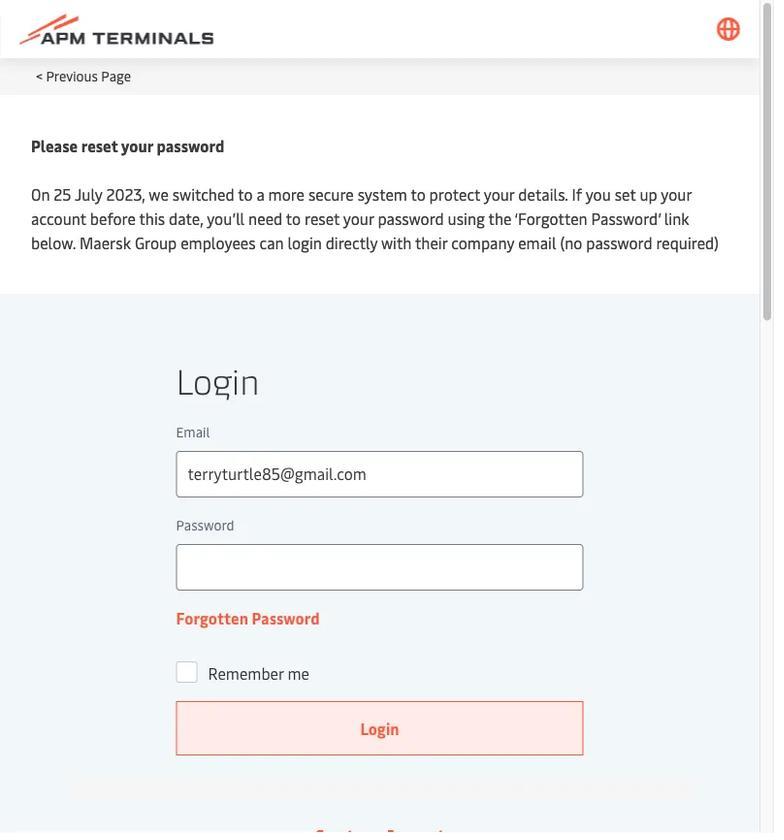 Task type: describe. For each thing, give the bounding box(es) containing it.
2 horizontal spatial to
[[411, 184, 426, 205]]

reset inside on 25 july 2023, we switched to a more secure system to protect your details. if you set up your account before this date, you'll need to reset your password using the 'forgotten password' link below. maersk group employees can login directly with their company email (no password required)
[[305, 208, 340, 229]]

1 horizontal spatial password
[[378, 208, 444, 229]]

details.
[[518, 184, 568, 205]]

group
[[135, 232, 177, 253]]

your up directly
[[343, 208, 374, 229]]

your up the
[[484, 184, 515, 205]]

previous page link
[[46, 66, 131, 85]]

password'
[[591, 208, 661, 229]]

0 horizontal spatial reset
[[81, 135, 118, 156]]

< previous page
[[36, 66, 131, 85]]

set
[[615, 184, 636, 205]]

previous
[[46, 66, 98, 85]]

more
[[268, 184, 305, 205]]

we
[[149, 184, 169, 205]]

using
[[448, 208, 485, 229]]

maersk
[[79, 232, 131, 253]]

login
[[288, 232, 322, 253]]

a
[[256, 184, 265, 205]]

this
[[139, 208, 165, 229]]

'forgotten
[[514, 208, 588, 229]]

company
[[451, 232, 514, 253]]

the
[[489, 208, 512, 229]]

below.
[[31, 232, 76, 253]]

employees
[[181, 232, 256, 253]]

up
[[640, 184, 658, 205]]

2023,
[[106, 184, 145, 205]]

system
[[358, 184, 407, 205]]

0 horizontal spatial to
[[238, 184, 253, 205]]

protect
[[429, 184, 480, 205]]

page
[[101, 66, 131, 85]]

please
[[31, 135, 78, 156]]

directly
[[326, 232, 378, 253]]

switched
[[172, 184, 234, 205]]

with
[[381, 232, 412, 253]]

(no
[[560, 232, 582, 253]]

july
[[75, 184, 102, 205]]

date,
[[169, 208, 203, 229]]



Task type: locate. For each thing, give the bounding box(es) containing it.
need
[[248, 208, 283, 229]]

password
[[157, 135, 224, 156], [378, 208, 444, 229], [586, 232, 653, 253]]

you
[[586, 184, 611, 205]]

email
[[518, 232, 556, 253]]

0 horizontal spatial password
[[157, 135, 224, 156]]

reset down secure
[[305, 208, 340, 229]]

please reset your password
[[31, 135, 224, 156]]

reset right please
[[81, 135, 118, 156]]

account
[[31, 208, 86, 229]]

your
[[121, 135, 153, 156], [484, 184, 515, 205], [661, 184, 692, 205], [343, 208, 374, 229]]

password down password'
[[586, 232, 653, 253]]

0 vertical spatial password
[[157, 135, 224, 156]]

to
[[238, 184, 253, 205], [411, 184, 426, 205], [286, 208, 301, 229]]

<
[[36, 66, 43, 85]]

your up 2023,
[[121, 135, 153, 156]]

your up link
[[661, 184, 692, 205]]

password up switched
[[157, 135, 224, 156]]

to right the system
[[411, 184, 426, 205]]

if
[[572, 184, 582, 205]]

25
[[54, 184, 71, 205]]

0 vertical spatial reset
[[81, 135, 118, 156]]

1 vertical spatial password
[[378, 208, 444, 229]]

2 horizontal spatial password
[[586, 232, 653, 253]]

link
[[664, 208, 689, 229]]

their
[[415, 232, 448, 253]]

required)
[[656, 232, 719, 253]]

to down the more on the left top
[[286, 208, 301, 229]]

1 horizontal spatial to
[[286, 208, 301, 229]]

before
[[90, 208, 136, 229]]

can
[[260, 232, 284, 253]]

on 25 july 2023, we switched to a more secure system to protect your details. if you set up your account before this date, you'll need to reset your password using the 'forgotten password' link below. maersk group employees can login directly with their company email (no password required)
[[31, 184, 719, 253]]

on
[[31, 184, 50, 205]]

1 vertical spatial reset
[[305, 208, 340, 229]]

you'll
[[207, 208, 245, 229]]

secure
[[308, 184, 354, 205]]

password up 'with'
[[378, 208, 444, 229]]

1 horizontal spatial reset
[[305, 208, 340, 229]]

2 vertical spatial password
[[586, 232, 653, 253]]

reset
[[81, 135, 118, 156], [305, 208, 340, 229]]

to left a in the left of the page
[[238, 184, 253, 205]]



Task type: vqa. For each thing, say whether or not it's contained in the screenshot.
Stuffing
no



